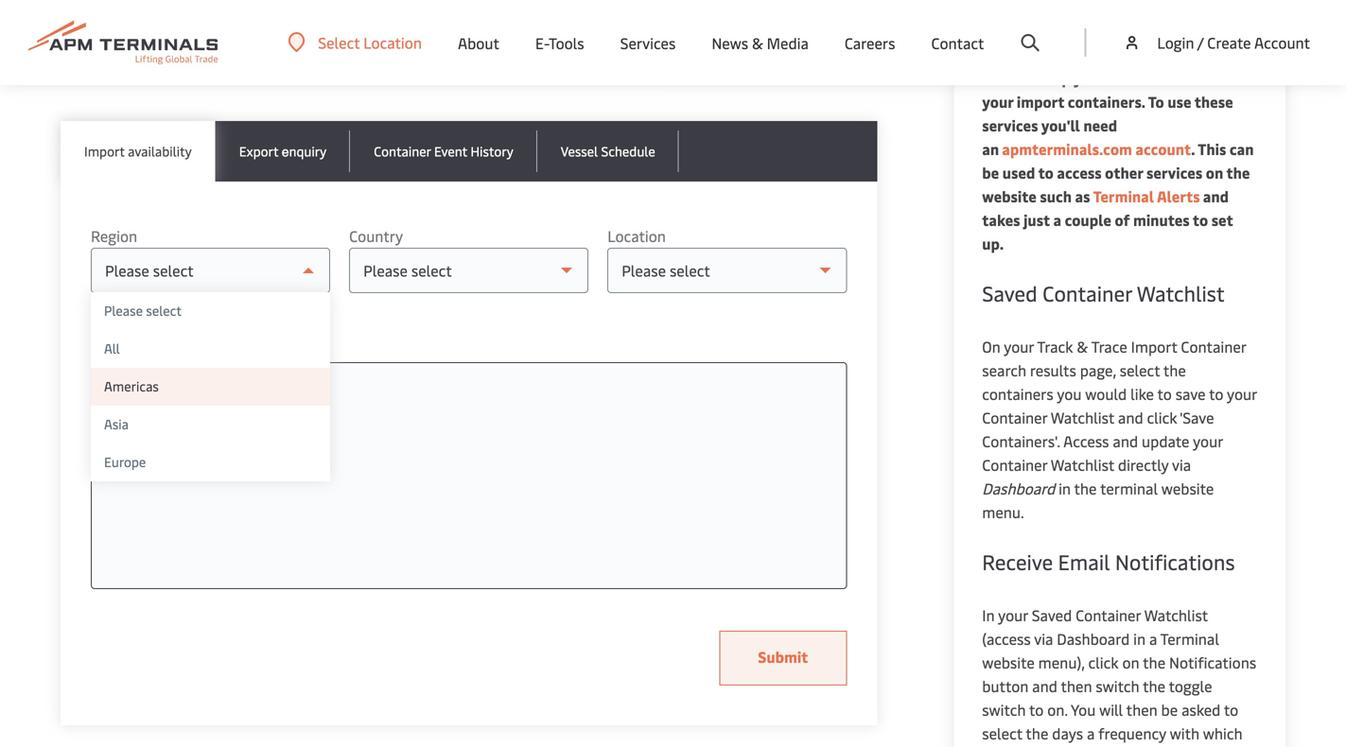 Task type: vqa. For each thing, say whether or not it's contained in the screenshot.
click inside IN YOUR SAVED CONTAINER WATCHLIST (ACCESS VIA DASHBOARD IN A TERMINAL WEBSITE MENU), CLICK ON THE NOTIFICATIONS BUTTON AND THEN SWITCH THE TOGGLE SWITCH TO ON. YOU WILL THEN BE ASKED TO SELECT THE DAYS A FREQUENCY WITH WHICH YOU'D LIKE TO RECEIVE NOTIFICATIONS.
yes



Task type: describe. For each thing, give the bounding box(es) containing it.
menu),
[[1038, 652, 1085, 673]]

on your track & trace import container search results page, select the containers you would like to save to your container watchlist and click 'save containers'. access and update your container watchlist directly via dashboard
[[982, 336, 1257, 499]]

joint
[[61, 58, 94, 79]]

save
[[1176, 384, 1206, 404]]

just
[[1024, 210, 1050, 230]]

services
[[620, 32, 676, 53]]

used
[[1003, 162, 1035, 183]]

to inside and takes just a couple of minutes to set up.
[[1193, 210, 1208, 230]]

history
[[471, 142, 513, 160]]

export еnquiry button
[[215, 121, 350, 182]]

europe
[[104, 453, 146, 471]]

account
[[1254, 32, 1310, 53]]

website inside in the terminal website menu.
[[1162, 478, 1214, 499]]

list box containing please select
[[91, 292, 330, 482]]

submit button
[[719, 631, 847, 686]]

apmterminals.com account
[[999, 139, 1191, 159]]

our
[[511, 35, 534, 55]]

as
[[1075, 186, 1090, 206]]

careers
[[845, 32, 895, 53]]

would
[[1085, 384, 1127, 404]]

americas
[[104, 377, 159, 395]]

event
[[434, 142, 467, 160]]

apm
[[982, 44, 1015, 64]]

via inside in your saved container watchlist (access via dashboard in a terminal website menu), click on the notifications button and then switch the toggle switch to on. you will then be asked to select the days a frequency with which you'd like to receive notifications.
[[1034, 629, 1053, 649]]

containers inside our global t&t tool allows you to check your containers located at our major terminals. for other terminals, including joint ventures, please scroll down. select a terminal before entering container ids.
[[365, 35, 436, 55]]

the inside in the terminal website menu.
[[1074, 478, 1097, 499]]

tab list containing import availability
[[61, 121, 877, 182]]

and inside in your saved container watchlist (access via dashboard in a terminal website menu), click on the notifications button and then switch the toggle switch to on. you will then be asked to select the days a frequency with which you'd like to receive notifications.
[[1032, 676, 1058, 696]]

toggle
[[1169, 676, 1212, 696]]

'save
[[1180, 407, 1214, 428]]

search
[[982, 360, 1026, 380]]

container inside in your saved container watchlist (access via dashboard in a terminal website menu), click on the notifications button and then switch the toggle switch to on. you will then be asked to select the days a frequency with which you'd like to receive notifications.
[[1076, 605, 1141, 625]]

scroll
[[212, 58, 248, 79]]

tools
[[982, 68, 1018, 88]]

be inside in your saved container watchlist (access via dashboard in a terminal website menu), click on the notifications button and then switch the toggle switch to on. you will then be asked to select the days a frequency with which you'd like to receive notifications.
[[1161, 700, 1178, 720]]

the inside . this can be used to access other services on the website such as
[[1227, 162, 1250, 183]]

vessel schedule button
[[537, 121, 679, 182]]

use
[[1168, 91, 1192, 112]]

you
[[1071, 700, 1096, 720]]

the inside apm terminals offers a number of tools to help you monitor the status of your import containers. to use these services you'll need an
[[1162, 68, 1185, 88]]

receive
[[982, 548, 1053, 576]]

via inside on your track & trace import container search results page, select the containers you would like to save to your container watchlist and click 'save containers'. access and update your container watchlist directly via dashboard
[[1172, 455, 1191, 475]]

terminal inside in your saved container watchlist (access via dashboard in a terminal website menu), click on the notifications button and then switch the toggle switch to on. you will then be asked to select the days a frequency with which you'd like to receive notifications.
[[1160, 629, 1219, 649]]

select inside option
[[146, 301, 182, 319]]

container down containers'.
[[982, 455, 1047, 475]]

your inside in your saved container watchlist (access via dashboard in a terminal website menu), click on the notifications button and then switch the toggle switch to on. you will then be asked to select the days a frequency with which you'd like to receive notifications.
[[998, 605, 1028, 625]]

tool
[[165, 35, 192, 55]]

on inside in your saved container watchlist (access via dashboard in a terminal website menu), click on the notifications button and then switch the toggle switch to on. you will then be asked to select the days a frequency with which you'd like to receive notifications.
[[1122, 652, 1140, 673]]

watchlist down minutes
[[1137, 279, 1225, 307]]

import inside on your track & trace import container search results page, select the containers you would like to save to your container watchlist and click 'save containers'. access and update your container watchlist directly via dashboard
[[1131, 336, 1177, 357]]

import
[[1017, 91, 1065, 112]]

terminal alerts link
[[1093, 186, 1200, 206]]

status
[[1189, 68, 1233, 88]]

contact
[[931, 32, 984, 53]]

container event history
[[374, 142, 513, 160]]

country
[[349, 226, 403, 246]]

watchlist up access
[[1051, 407, 1114, 428]]

other inside our global t&t tool allows you to check your containers located at our major terminals. for other terminals, including joint ventures, please scroll down. select a terminal before entering container ids.
[[677, 35, 713, 55]]

all
[[104, 339, 120, 357]]

a inside and takes just a couple of minutes to set up.
[[1053, 210, 1061, 230]]

results
[[1030, 360, 1076, 380]]

asia
[[104, 415, 129, 433]]

apm terminals offers a number of tools to help you monitor the status of your import containers. to use these services you'll need an
[[982, 44, 1251, 159]]

select inside on your track & trace import container search results page, select the containers you would like to save to your container watchlist and click 'save containers'. access and update your container watchlist directly via dashboard
[[1120, 360, 1160, 380]]

all option
[[91, 330, 330, 368]]

terminal inside our global t&t tool allows you to check your containers located at our major terminals. for other terminals, including joint ventures, please scroll down. select a terminal before entering container ids.
[[353, 58, 412, 79]]

access
[[1063, 431, 1109, 451]]

to down days
[[1048, 747, 1063, 747]]

submit
[[758, 647, 808, 667]]

your down 'save
[[1193, 431, 1223, 451]]

0
[[91, 327, 99, 345]]

paste
[[157, 390, 190, 408]]

notifications inside in your saved container watchlist (access via dashboard in a terminal website menu), click on the notifications button and then switch the toggle switch to on. you will then be asked to select the days a frequency with which you'd like to receive notifications.
[[1169, 652, 1257, 673]]

click inside on your track & trace import container search results page, select the containers you would like to save to your container watchlist and click 'save containers'. access and update your container watchlist directly via dashboard
[[1147, 407, 1177, 428]]

e-tools button
[[535, 0, 584, 85]]

in your saved container watchlist (access via dashboard in a terminal website menu), click on the notifications button and then switch the toggle switch to on. you will then be asked to select the days a frequency with which you'd like to receive notifications.
[[982, 605, 1257, 747]]

a inside apm terminals offers a number of tools to help you monitor the status of your import containers. to use these services you'll need an
[[1136, 44, 1144, 64]]

asked
[[1182, 700, 1221, 720]]

monitor
[[1103, 68, 1158, 88]]

to up which
[[1224, 700, 1239, 720]]

with
[[1170, 723, 1200, 744]]

careers button
[[845, 0, 895, 85]]

container up containers'.
[[982, 407, 1047, 428]]

a inside our global t&t tool allows you to check your containers located at our major terminals. for other terminals, including joint ventures, please scroll down. select a terminal before entering container ids.
[[342, 58, 349, 79]]

a down receive email notifications
[[1149, 629, 1157, 649]]

saved inside in your saved container watchlist (access via dashboard in a terminal website menu), click on the notifications button and then switch the toggle switch to on. you will then be asked to select the days a frequency with which you'd like to receive notifications.
[[1032, 605, 1072, 625]]

. this can be used to access other services on the website such as
[[982, 139, 1254, 206]]

in inside in the terminal website menu.
[[1059, 478, 1071, 499]]

can
[[1230, 139, 1254, 159]]

offers
[[1089, 44, 1132, 64]]

select location
[[318, 32, 422, 53]]

0 vertical spatial notifications
[[1115, 548, 1235, 576]]

and down would
[[1118, 407, 1143, 428]]

an
[[982, 139, 999, 159]]

in inside in your saved container watchlist (access via dashboard in a terminal website menu), click on the notifications button and then switch the toggle switch to on. you will then be asked to select the days a frequency with which you'd like to receive notifications.
[[1134, 629, 1146, 649]]

number
[[1147, 44, 1201, 64]]

contact button
[[931, 0, 984, 85]]

location inside button
[[364, 32, 422, 53]]

export
[[239, 142, 278, 160]]

please
[[104, 301, 143, 319]]

button
[[982, 676, 1029, 696]]

trace
[[1091, 336, 1127, 357]]

page,
[[1080, 360, 1116, 380]]

to left save
[[1157, 384, 1172, 404]]

login / create account link
[[1122, 0, 1310, 85]]

before
[[415, 58, 460, 79]]

your inside our global t&t tool allows you to check your containers located at our major terminals. for other terminals, including joint ventures, please scroll down. select a terminal before entering container ids.
[[331, 35, 361, 55]]

access
[[1057, 162, 1102, 183]]

saved container watchlist
[[982, 279, 1225, 307]]

containers'.
[[982, 431, 1060, 451]]

the up frequency
[[1143, 652, 1166, 673]]

to inside apm terminals offers a number of tools to help you monitor the status of your import containers. to use these services you'll need an
[[1021, 68, 1037, 88]]

other inside . this can be used to access other services on the website such as
[[1105, 162, 1143, 183]]

and up directly
[[1113, 431, 1138, 451]]

1 vertical spatial switch
[[982, 700, 1026, 720]]

need
[[1084, 115, 1117, 135]]

containers inside on your track & trace import container search results page, select the containers you would like to save to your container watchlist and click 'save containers'. access and update your container watchlist directly via dashboard
[[982, 384, 1054, 404]]

major
[[538, 35, 576, 55]]

import inside button
[[84, 142, 125, 160]]



Task type: locate. For each thing, give the bounding box(es) containing it.
set
[[1212, 210, 1233, 230]]

in down receive email notifications
[[1134, 629, 1146, 649]]

vessel schedule
[[561, 142, 655, 160]]

your down tools
[[982, 91, 1014, 112]]

your right on
[[1004, 336, 1034, 357]]

container left event
[[374, 142, 431, 160]]

news & media
[[712, 32, 809, 53]]

0 vertical spatial on
[[1206, 162, 1223, 183]]

items
[[102, 327, 135, 345]]

americas option
[[91, 368, 330, 406]]

1 vertical spatial via
[[1034, 629, 1053, 649]]

you up containers.
[[1074, 68, 1099, 88]]

e-
[[535, 32, 549, 53]]

apmterminals.com account link
[[999, 139, 1191, 159]]

& left trace
[[1077, 336, 1088, 357]]

0 horizontal spatial services
[[982, 115, 1038, 135]]

receive email notifications
[[982, 548, 1235, 576]]

0 vertical spatial import
[[84, 142, 125, 160]]

allows
[[196, 35, 239, 55]]

1 vertical spatial be
[[1161, 700, 1178, 720]]

container event history button
[[350, 121, 537, 182]]

services
[[982, 115, 1038, 135], [1147, 162, 1203, 183]]

your left ids
[[193, 390, 219, 408]]

dashboard inside on your track & trace import container search results page, select the containers you would like to save to your container watchlist and click 'save containers'. access and update your container watchlist directly via dashboard
[[982, 478, 1055, 499]]

alerts
[[1157, 186, 1200, 206]]

1 horizontal spatial dashboard
[[1057, 629, 1130, 649]]

to left on.
[[1029, 700, 1044, 720]]

select right please
[[146, 301, 182, 319]]

watchlist inside in your saved container watchlist (access via dashboard in a terminal website menu), click on the notifications button and then switch the toggle switch to on. you will then be asked to select the days a frequency with which you'd like to receive notifications.
[[1144, 605, 1208, 625]]

1 vertical spatial other
[[1105, 162, 1143, 183]]

our
[[61, 35, 84, 55]]

the
[[1162, 68, 1185, 88], [1227, 162, 1250, 183], [1163, 360, 1186, 380], [1074, 478, 1097, 499], [1143, 652, 1166, 673], [1143, 676, 1166, 696], [1026, 723, 1049, 744]]

0 vertical spatial of
[[1204, 44, 1219, 64]]

terminals
[[1018, 44, 1086, 64]]

0 vertical spatial &
[[752, 32, 763, 53]]

a
[[1136, 44, 1144, 64], [342, 58, 349, 79], [1053, 210, 1061, 230], [1149, 629, 1157, 649], [1087, 723, 1095, 744]]

of for and takes just a couple of minutes to set up.
[[1115, 210, 1130, 230]]

1 vertical spatial then
[[1126, 700, 1158, 720]]

availability
[[128, 142, 192, 160]]

2 vertical spatial of
[[1115, 210, 1130, 230]]

via down update
[[1172, 455, 1191, 475]]

you'd
[[982, 747, 1018, 747]]

0 horizontal spatial then
[[1061, 676, 1092, 696]]

the up save
[[1163, 360, 1186, 380]]

website for used
[[982, 186, 1037, 206]]

europe option
[[91, 444, 330, 482]]

container up trace
[[1043, 279, 1132, 307]]

1 horizontal spatial terminal
[[1093, 186, 1154, 206]]

0 horizontal spatial terminal
[[353, 58, 412, 79]]

0 horizontal spatial containers
[[365, 35, 436, 55]]

services up alerts
[[1147, 162, 1203, 183]]

switch down button
[[982, 700, 1026, 720]]

(access
[[982, 629, 1031, 649]]

to
[[1148, 91, 1164, 112]]

0 horizontal spatial select
[[146, 301, 182, 319]]

0 vertical spatial then
[[1061, 676, 1092, 696]]

dashboard
[[982, 478, 1055, 499], [1057, 629, 1130, 649]]

0 horizontal spatial other
[[677, 35, 713, 55]]

please select option
[[91, 292, 330, 330]]

to up down.
[[271, 35, 285, 55]]

services up an
[[982, 115, 1038, 135]]

1 horizontal spatial in
[[1134, 629, 1146, 649]]

services inside . this can be used to access other services on the website such as
[[1147, 162, 1203, 183]]

0 vertical spatial in
[[1059, 478, 1071, 499]]

down.
[[252, 58, 292, 79]]

select down trace
[[1120, 360, 1160, 380]]

1 vertical spatial &
[[1077, 336, 1088, 357]]

to left help
[[1021, 68, 1037, 88]]

terminals.
[[580, 35, 647, 55]]

website
[[982, 186, 1037, 206], [1162, 478, 1214, 499], [982, 652, 1035, 673]]

to right save
[[1209, 384, 1224, 404]]

the left terminal
[[1074, 478, 1097, 499]]

to up the such
[[1038, 162, 1054, 183]]

you
[[242, 35, 267, 55], [1074, 68, 1099, 88], [1057, 384, 1082, 404]]

on up 'will'
[[1122, 652, 1140, 673]]

a down select location button
[[342, 58, 349, 79]]

entering
[[463, 58, 520, 79]]

the left toggle
[[1143, 676, 1166, 696]]

a up monitor
[[1136, 44, 1144, 64]]

this
[[1198, 139, 1226, 159]]

container up save
[[1181, 336, 1246, 357]]

location down schedule
[[608, 226, 666, 246]]

other up terminal alerts link
[[1105, 162, 1143, 183]]

website inside in your saved container watchlist (access via dashboard in a terminal website menu), click on the notifications button and then switch the toggle switch to on. you will then be asked to select the days a frequency with which you'd like to receive notifications.
[[982, 652, 1035, 673]]

container down receive email notifications
[[1076, 605, 1141, 625]]

1 vertical spatial location
[[608, 226, 666, 246]]

dashboard inside in your saved container watchlist (access via dashboard in a terminal website menu), click on the notifications button and then switch the toggle switch to on. you will then be asked to select the days a frequency with which you'd like to receive notifications.
[[1057, 629, 1130, 649]]

click up update
[[1147, 407, 1177, 428]]

0 vertical spatial switch
[[1096, 676, 1140, 696]]

be up with
[[1161, 700, 1178, 720]]

import
[[84, 142, 125, 160], [1131, 336, 1177, 357]]

your up '(access'
[[998, 605, 1028, 625]]

notifications down terminal
[[1115, 548, 1235, 576]]

terminals,
[[717, 35, 785, 55]]

container
[[374, 142, 431, 160], [1043, 279, 1132, 307], [1181, 336, 1246, 357], [982, 407, 1047, 428], [982, 455, 1047, 475], [1076, 605, 1141, 625]]

saved down the 'up.' at the top right of the page
[[982, 279, 1038, 307]]

and takes just a couple of minutes to set up.
[[982, 186, 1233, 254]]

and up the set
[[1203, 186, 1229, 206]]

1 horizontal spatial containers
[[982, 384, 1054, 404]]

located
[[440, 35, 490, 55]]

you inside apm terminals offers a number of tools to help you monitor the status of your import containers. to use these services you'll need an
[[1074, 68, 1099, 88]]

2 vertical spatial terminal
[[1160, 629, 1219, 649]]

create
[[1207, 32, 1251, 53]]

frequency
[[1099, 723, 1166, 744]]

select location button
[[288, 32, 422, 53]]

news & media button
[[712, 0, 809, 85]]

0 vertical spatial saved
[[982, 279, 1038, 307]]

0 horizontal spatial &
[[752, 32, 763, 53]]

of right /
[[1204, 44, 1219, 64]]

0 horizontal spatial switch
[[982, 700, 1026, 720]]

global
[[88, 35, 132, 55]]

0 horizontal spatial dashboard
[[982, 478, 1055, 499]]

terminal up toggle
[[1160, 629, 1219, 649]]

0 items
[[91, 327, 135, 345]]

2 horizontal spatial terminal
[[1160, 629, 1219, 649]]

1 vertical spatial select
[[296, 58, 338, 79]]

1 vertical spatial website
[[1162, 478, 1214, 499]]

the inside on your track & trace import container search results page, select the containers you would like to save to your container watchlist and click 'save containers'. access and update your container watchlist directly via dashboard
[[1163, 360, 1186, 380]]

1 vertical spatial select
[[1120, 360, 1160, 380]]

please
[[164, 58, 208, 79]]

0 vertical spatial be
[[982, 162, 999, 183]]

saved up menu),
[[1032, 605, 1072, 625]]

other right the for
[[677, 35, 713, 55]]

switch up 'will'
[[1096, 676, 1140, 696]]

0 vertical spatial containers
[[365, 35, 436, 55]]

of right status
[[1236, 68, 1251, 88]]

terminal right the as
[[1093, 186, 1154, 206]]

tools
[[549, 32, 584, 53]]

like
[[1131, 384, 1154, 404], [1022, 747, 1045, 747]]

0 vertical spatial via
[[1172, 455, 1191, 475]]

the down can
[[1227, 162, 1250, 183]]

2 horizontal spatial of
[[1236, 68, 1251, 88]]

apmterminals.com
[[1002, 139, 1132, 159]]

of inside and takes just a couple of minutes to set up.
[[1115, 210, 1130, 230]]

0 vertical spatial dashboard
[[982, 478, 1055, 499]]

website for watchlist
[[982, 652, 1035, 673]]

on inside . this can be used to access other services on the website such as
[[1206, 162, 1223, 183]]

& inside on your track & trace import container search results page, select the containers you would like to save to your container watchlist and click 'save containers'. access and update your container watchlist directly via dashboard
[[1077, 336, 1088, 357]]

0 horizontal spatial import
[[84, 142, 125, 160]]

you inside our global t&t tool allows you to check your containers located at our major terminals. for other terminals, including joint ventures, please scroll down. select a terminal before entering container ids.
[[242, 35, 267, 55]]

1 vertical spatial containers
[[982, 384, 1054, 404]]

the left days
[[1026, 723, 1049, 744]]

1 horizontal spatial be
[[1161, 700, 1178, 720]]

0 horizontal spatial be
[[982, 162, 999, 183]]

0 horizontal spatial via
[[1034, 629, 1053, 649]]

1 vertical spatial of
[[1236, 68, 1251, 88]]

select up you'd
[[982, 723, 1023, 744]]

/
[[1197, 32, 1204, 53]]

1 horizontal spatial import
[[1131, 336, 1177, 357]]

including
[[788, 35, 850, 55]]

at
[[494, 35, 508, 55]]

1 vertical spatial notifications
[[1169, 652, 1257, 673]]

your right save
[[1227, 384, 1257, 404]]

takes
[[982, 210, 1020, 230]]

about
[[458, 32, 499, 53]]

2 vertical spatial website
[[982, 652, 1035, 673]]

notifications.
[[1118, 747, 1207, 747]]

be
[[982, 162, 999, 183], [1161, 700, 1178, 720]]

vessel
[[561, 142, 598, 160]]

1 horizontal spatial click
[[1147, 407, 1177, 428]]

type
[[111, 390, 139, 408]]

0 vertical spatial select
[[146, 301, 182, 319]]

1 vertical spatial click
[[1088, 652, 1119, 673]]

website inside . this can be used to access other services on the website such as
[[982, 186, 1037, 206]]

dashboard up menu),
[[1057, 629, 1130, 649]]

terminal alerts
[[1093, 186, 1200, 206]]

0 horizontal spatial click
[[1088, 652, 1119, 673]]

0 vertical spatial location
[[364, 32, 422, 53]]

will
[[1099, 700, 1123, 720]]

None text field
[[111, 382, 827, 416]]

up.
[[982, 233, 1004, 254]]

your inside apm terminals offers a number of tools to help you monitor the status of your import containers. to use these services you'll need an
[[982, 91, 1014, 112]]

select inside our global t&t tool allows you to check your containers located at our major terminals. for other terminals, including joint ventures, please scroll down. select a terminal before entering container ids.
[[296, 58, 338, 79]]

you'll
[[1041, 115, 1080, 135]]

еnquiry
[[282, 142, 327, 160]]

you down results
[[1057, 384, 1082, 404]]

a up receive
[[1087, 723, 1095, 744]]

1 vertical spatial on
[[1122, 652, 1140, 673]]

or
[[142, 390, 154, 408]]

tab list
[[61, 121, 877, 182]]

0 vertical spatial terminal
[[353, 58, 412, 79]]

0 vertical spatial click
[[1147, 407, 1177, 428]]

via up menu),
[[1034, 629, 1053, 649]]

& inside dropdown button
[[752, 32, 763, 53]]

dashboard up menu.
[[982, 478, 1055, 499]]

1 horizontal spatial switch
[[1096, 676, 1140, 696]]

on down this
[[1206, 162, 1223, 183]]

2 horizontal spatial select
[[1120, 360, 1160, 380]]

0 vertical spatial services
[[982, 115, 1038, 135]]

1 vertical spatial in
[[1134, 629, 1146, 649]]

ids
[[223, 390, 241, 408]]

0 horizontal spatial like
[[1022, 747, 1045, 747]]

watchlist up toggle
[[1144, 605, 1208, 625]]

select inside button
[[318, 32, 360, 53]]

help
[[1040, 68, 1071, 88]]

terminal down select location
[[353, 58, 412, 79]]

container inside container event history button
[[374, 142, 431, 160]]

in the terminal website menu.
[[982, 478, 1214, 522]]

be down an
[[982, 162, 999, 183]]

to
[[271, 35, 285, 55], [1021, 68, 1037, 88], [1038, 162, 1054, 183], [1193, 210, 1208, 230], [1157, 384, 1172, 404], [1209, 384, 1224, 404], [1029, 700, 1044, 720], [1224, 700, 1239, 720], [1048, 747, 1063, 747]]

& right news
[[752, 32, 763, 53]]

type or paste your ids here.
[[111, 390, 273, 408]]

watchlist down access
[[1051, 455, 1114, 475]]

import availability button
[[61, 121, 215, 182]]

your right check on the top of page
[[331, 35, 361, 55]]

like right would
[[1131, 384, 1154, 404]]

like inside in your saved container watchlist (access via dashboard in a terminal website menu), click on the notifications button and then switch the toggle switch to on. you will then be asked to select the days a frequency with which you'd like to receive notifications.
[[1022, 747, 1045, 747]]

1 vertical spatial import
[[1131, 336, 1177, 357]]

minutes
[[1133, 210, 1190, 230]]

select inside in your saved container watchlist (access via dashboard in a terminal website menu), click on the notifications button and then switch the toggle switch to on. you will then be asked to select the days a frequency with which you'd like to receive notifications.
[[982, 723, 1023, 744]]

0 vertical spatial you
[[242, 35, 267, 55]]

of for apm terminals offers a number of tools to help you monitor the status of your import containers. to use these services you'll need an
[[1204, 44, 1219, 64]]

0 vertical spatial website
[[982, 186, 1037, 206]]

couple
[[1065, 210, 1111, 230]]

containers up before
[[365, 35, 436, 55]]

import right trace
[[1131, 336, 1177, 357]]

notifications up toggle
[[1169, 652, 1257, 673]]

to inside our global t&t tool allows you to check your containers located at our major terminals. for other terminals, including joint ventures, please scroll down. select a terminal before entering container ids.
[[271, 35, 285, 55]]

please select
[[104, 301, 182, 319]]

0 vertical spatial select
[[318, 32, 360, 53]]

1 horizontal spatial on
[[1206, 162, 1223, 183]]

you up down.
[[242, 35, 267, 55]]

1 vertical spatial like
[[1022, 747, 1045, 747]]

watchlist
[[1137, 279, 1225, 307], [1051, 407, 1114, 428], [1051, 455, 1114, 475], [1144, 605, 1208, 625]]

1 vertical spatial services
[[1147, 162, 1203, 183]]

in down access
[[1059, 478, 1071, 499]]

0 horizontal spatial location
[[364, 32, 422, 53]]

and up on.
[[1032, 676, 1058, 696]]

0 vertical spatial other
[[677, 35, 713, 55]]

1 horizontal spatial then
[[1126, 700, 1158, 720]]

1 horizontal spatial other
[[1105, 162, 1143, 183]]

then up the you
[[1061, 676, 1092, 696]]

0 vertical spatial like
[[1131, 384, 1154, 404]]

1 horizontal spatial via
[[1172, 455, 1191, 475]]

1 horizontal spatial &
[[1077, 336, 1088, 357]]

location up before
[[364, 32, 422, 53]]

website up takes
[[982, 186, 1037, 206]]

1 horizontal spatial services
[[1147, 162, 1203, 183]]

the down number
[[1162, 68, 1185, 88]]

your
[[331, 35, 361, 55], [982, 91, 1014, 112], [1004, 336, 1034, 357], [1227, 384, 1257, 404], [193, 390, 219, 408], [1193, 431, 1223, 451], [998, 605, 1028, 625]]

click right menu),
[[1088, 652, 1119, 673]]

be inside . this can be used to access other services on the website such as
[[982, 162, 999, 183]]

then up frequency
[[1126, 700, 1158, 720]]

about button
[[458, 0, 499, 85]]

1 vertical spatial saved
[[1032, 605, 1072, 625]]

list box
[[91, 292, 330, 482]]

services inside apm terminals offers a number of tools to help you monitor the status of your import containers. to use these services you'll need an
[[982, 115, 1038, 135]]

1 horizontal spatial like
[[1131, 384, 1154, 404]]

containers down search
[[982, 384, 1054, 404]]

like inside on your track & trace import container search results page, select the containers you would like to save to your container watchlist and click 'save containers'. access and update your container watchlist directly via dashboard
[[1131, 384, 1154, 404]]

and inside and takes just a couple of minutes to set up.
[[1203, 186, 1229, 206]]

2 vertical spatial select
[[982, 723, 1023, 744]]

a right just
[[1053, 210, 1061, 230]]

0 horizontal spatial on
[[1122, 652, 1140, 673]]

1 horizontal spatial location
[[608, 226, 666, 246]]

website down directly
[[1162, 478, 1214, 499]]

select
[[318, 32, 360, 53], [296, 58, 338, 79]]

1 horizontal spatial of
[[1204, 44, 1219, 64]]

2 vertical spatial you
[[1057, 384, 1082, 404]]

you inside on your track & trace import container search results page, select the containers you would like to save to your container watchlist and click 'save containers'. access and update your container watchlist directly via dashboard
[[1057, 384, 1082, 404]]

0 horizontal spatial in
[[1059, 478, 1071, 499]]

import left the availability
[[84, 142, 125, 160]]

.
[[1191, 139, 1195, 159]]

1 vertical spatial you
[[1074, 68, 1099, 88]]

1 vertical spatial terminal
[[1093, 186, 1154, 206]]

1 vertical spatial dashboard
[[1057, 629, 1130, 649]]

website down '(access'
[[982, 652, 1035, 673]]

to inside . this can be used to access other services on the website such as
[[1038, 162, 1054, 183]]

login / create account
[[1157, 32, 1310, 53]]

to left the set
[[1193, 210, 1208, 230]]

directly
[[1118, 455, 1169, 475]]

click inside in your saved container watchlist (access via dashboard in a terminal website menu), click on the notifications button and then switch the toggle switch to on. you will then be asked to select the days a frequency with which you'd like to receive notifications.
[[1088, 652, 1119, 673]]

of down terminal alerts link
[[1115, 210, 1130, 230]]

ids.
[[592, 58, 616, 79]]

0 horizontal spatial of
[[1115, 210, 1130, 230]]

track
[[1037, 336, 1073, 357]]

asia option
[[91, 406, 330, 444]]

1 horizontal spatial select
[[982, 723, 1023, 744]]

like right you'd
[[1022, 747, 1045, 747]]



